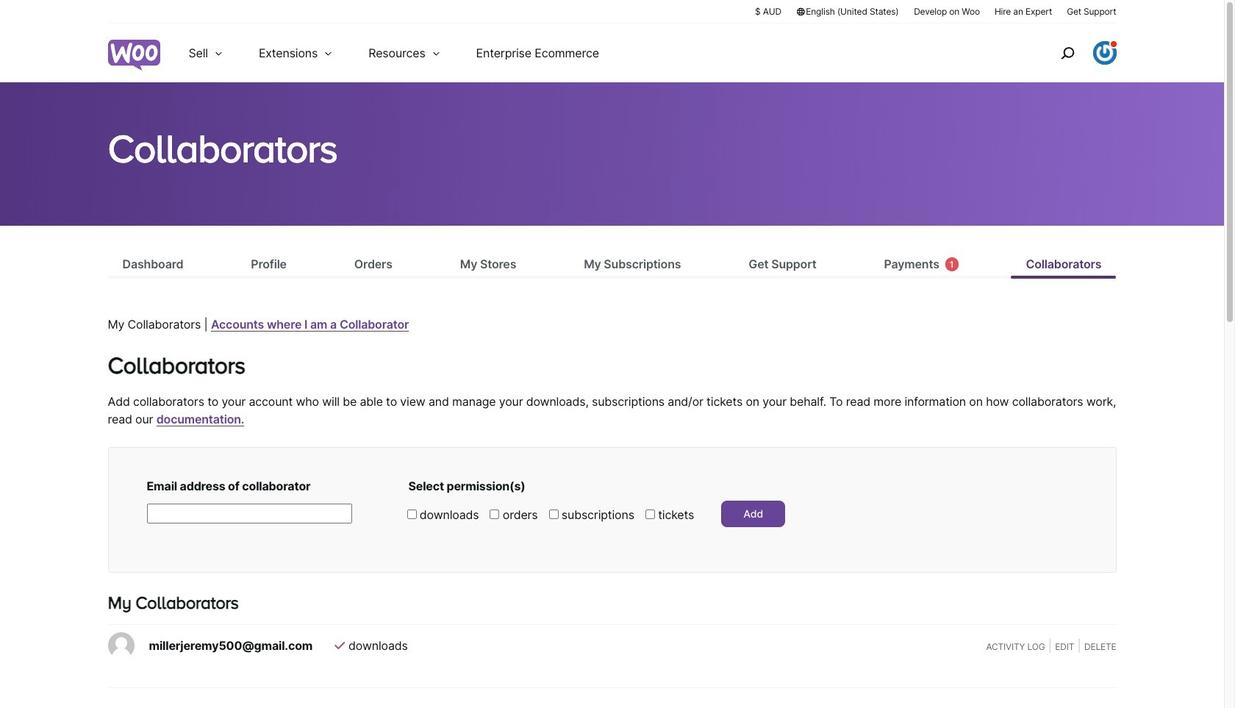 Task type: describe. For each thing, give the bounding box(es) containing it.
search image
[[1056, 41, 1080, 65]]



Task type: vqa. For each thing, say whether or not it's contained in the screenshot.
and to the left
no



Task type: locate. For each thing, give the bounding box(es) containing it.
service navigation menu element
[[1030, 29, 1117, 77]]

None checkbox
[[407, 510, 417, 519]]

None checkbox
[[490, 510, 500, 519], [549, 510, 559, 519], [646, 510, 655, 519], [490, 510, 500, 519], [549, 510, 559, 519], [646, 510, 655, 519]]

check image
[[335, 640, 345, 652]]

open account menu image
[[1094, 41, 1117, 65]]



